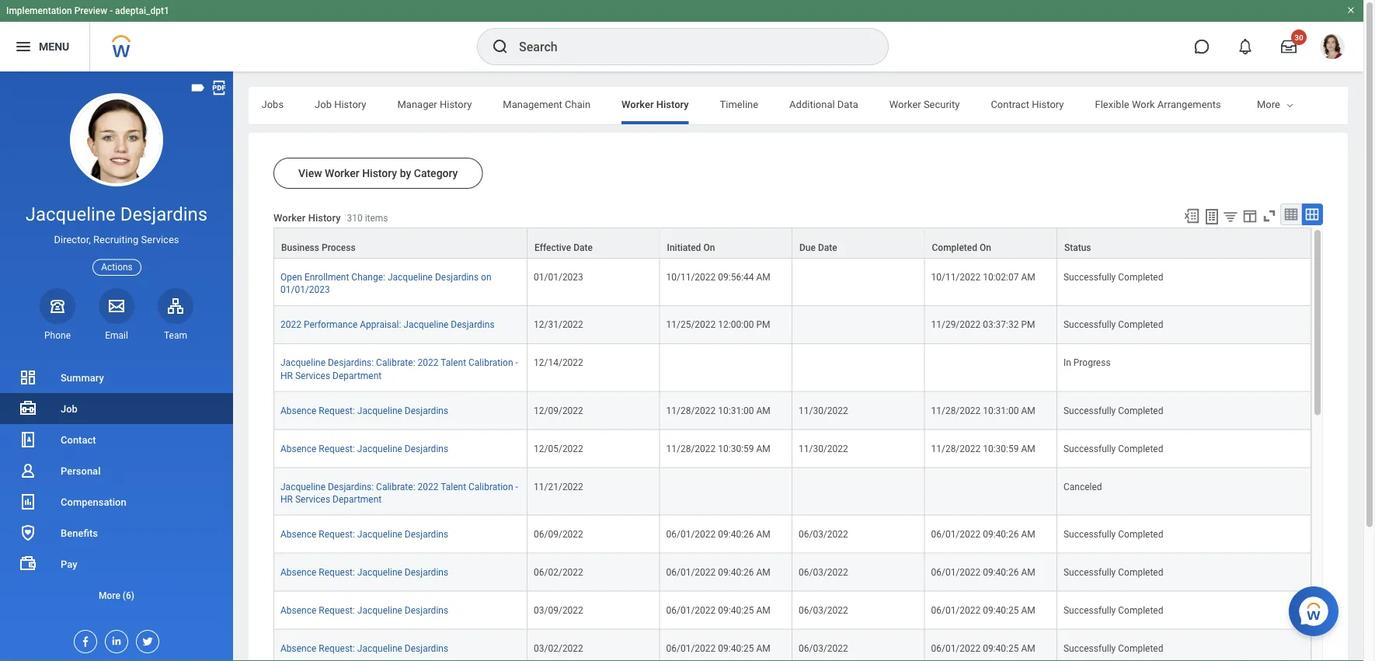Task type: vqa. For each thing, say whether or not it's contained in the screenshot.


Task type: locate. For each thing, give the bounding box(es) containing it.
5 request: from the top
[[319, 605, 355, 616]]

1 row from the top
[[274, 228, 1312, 259]]

- left 12/14/2022
[[516, 358, 518, 368]]

desjardins: for 12/14/2022
[[328, 358, 374, 368]]

flexible work arrangements
[[1095, 98, 1221, 110]]

1 horizontal spatial 10/11/2022
[[931, 272, 981, 283]]

5 successfully completed from the top
[[1064, 529, 1164, 540]]

pm right 12:00:00
[[756, 320, 770, 330]]

1 10/11/2022 from the left
[[666, 272, 716, 283]]

3 absence request: jacqueline desjardins link from the top
[[280, 526, 448, 540]]

4 absence request: jacqueline desjardins from the top
[[280, 567, 448, 578]]

1 vertical spatial -
[[516, 358, 518, 368]]

phone image
[[47, 297, 68, 315]]

1 horizontal spatial 10:31:00
[[983, 405, 1019, 416]]

completed for 03/02/2022
[[1118, 643, 1164, 654]]

items
[[365, 212, 388, 223]]

2 11/30/2022 from the top
[[799, 443, 848, 454]]

successfully completed for 03/02/2022
[[1064, 643, 1164, 654]]

2 successfully completed from the top
[[1064, 320, 1164, 330]]

1 absence from the top
[[280, 405, 317, 416]]

- inside menu banner
[[110, 5, 113, 16]]

4 06/03/2022 from the top
[[799, 643, 848, 654]]

1 vertical spatial 2022
[[418, 358, 439, 368]]

6 absence request: jacqueline desjardins from the top
[[280, 643, 448, 654]]

hr
[[280, 370, 293, 381], [280, 494, 293, 505]]

worker inside view worker history by category button
[[325, 167, 359, 179]]

desjardins for 06/09/2022
[[405, 529, 448, 540]]

history
[[334, 98, 366, 110], [440, 98, 472, 110], [656, 98, 689, 110], [1032, 98, 1064, 110], [362, 167, 397, 179], [308, 212, 341, 223]]

4 absence from the top
[[280, 567, 317, 578]]

2022 for 12/14/2022
[[418, 358, 439, 368]]

1 jacqueline desjardins: calibrate: 2022 talent calibration - hr services department link from the top
[[280, 354, 518, 381]]

1 vertical spatial hr
[[280, 494, 293, 505]]

2 06/03/2022 from the top
[[799, 567, 848, 578]]

completed for 12/09/2022
[[1118, 405, 1164, 416]]

5 absence request: jacqueline desjardins from the top
[[280, 605, 448, 616]]

4 successfully from the top
[[1064, 443, 1116, 454]]

view team image
[[166, 297, 185, 315]]

8 successfully from the top
[[1064, 643, 1116, 654]]

more
[[1257, 98, 1280, 110], [99, 590, 120, 601]]

0 horizontal spatial 01/01/2023
[[280, 285, 330, 295]]

1 hr from the top
[[280, 370, 293, 381]]

on up 10/11/2022 10:02:07 am
[[980, 242, 991, 253]]

1 department from the top
[[333, 370, 382, 381]]

8 successfully completed from the top
[[1064, 643, 1164, 654]]

8 row from the top
[[274, 516, 1312, 554]]

flexible
[[1095, 98, 1130, 110]]

0 vertical spatial services
[[141, 234, 179, 246]]

date right effective
[[574, 242, 593, 253]]

request: for 12/09/2022
[[319, 405, 355, 416]]

desjardins inside navigation pane region
[[120, 203, 208, 225]]

06/02/2022
[[534, 567, 583, 578]]

0 vertical spatial more
[[1257, 98, 1280, 110]]

compensation image
[[19, 493, 37, 511]]

calibration left 12/14/2022
[[469, 358, 513, 368]]

services
[[141, 234, 179, 246], [295, 370, 330, 381], [295, 494, 330, 505]]

1 vertical spatial more
[[99, 590, 120, 601]]

2 talent from the top
[[441, 481, 466, 492]]

contact
[[61, 434, 96, 446]]

tab list
[[0, 87, 1221, 124]]

0 vertical spatial job
[[315, 98, 332, 110]]

date inside popup button
[[818, 242, 837, 253]]

2 vertical spatial 2022
[[418, 481, 439, 492]]

2 desjardins: from the top
[[328, 481, 374, 492]]

11/28/2022 10:30:59 am
[[666, 443, 771, 454], [931, 443, 1036, 454]]

jacqueline desjardins: calibrate: 2022 talent calibration - hr services department link
[[280, 354, 518, 381], [280, 478, 518, 505]]

10/11/2022 down completed on
[[931, 272, 981, 283]]

0 vertical spatial jacqueline desjardins: calibrate: 2022 talent calibration - hr services department
[[280, 358, 518, 381]]

0 vertical spatial 11/30/2022
[[799, 405, 848, 416]]

select to filter grid data image
[[1222, 208, 1239, 225]]

3 absence request: jacqueline desjardins from the top
[[280, 529, 448, 540]]

toolbar
[[1176, 204, 1323, 228]]

2 request: from the top
[[319, 443, 355, 454]]

contact link
[[0, 424, 233, 455]]

10:31:00
[[718, 405, 754, 416], [983, 405, 1019, 416]]

email jacqueline desjardins element
[[99, 329, 134, 342]]

1 vertical spatial 11/30/2022
[[799, 443, 848, 454]]

5 successfully from the top
[[1064, 529, 1116, 540]]

history right the manager
[[440, 98, 472, 110]]

1 absence request: jacqueline desjardins link from the top
[[280, 402, 448, 416]]

5 absence from the top
[[280, 605, 317, 616]]

on right initiated
[[703, 242, 715, 253]]

jacqueline inside 2022 performance appraisal: jacqueline desjardins 'link'
[[404, 320, 449, 330]]

0 horizontal spatial more
[[99, 590, 120, 601]]

1 11/28/2022 10:31:00 am from the left
[[666, 405, 771, 416]]

due date
[[800, 242, 837, 253]]

2 successfully from the top
[[1064, 320, 1116, 330]]

justify image
[[14, 37, 33, 56]]

1 vertical spatial jacqueline desjardins: calibrate: 2022 talent calibration - hr services department link
[[280, 478, 518, 505]]

11/25/2022 12:00:00 pm
[[666, 320, 770, 330]]

06/01/2022 09:40:26 am
[[666, 529, 771, 540], [931, 529, 1036, 540], [666, 567, 771, 578], [931, 567, 1036, 578]]

1 on from the left
[[703, 242, 715, 253]]

history left by
[[362, 167, 397, 179]]

cell
[[793, 259, 925, 306], [793, 306, 925, 344], [660, 344, 793, 392], [793, 344, 925, 392], [925, 344, 1057, 392], [660, 468, 793, 516], [793, 468, 925, 516], [925, 468, 1057, 516]]

successfully for 12/05/2022
[[1064, 443, 1116, 454]]

6 absence request: jacqueline desjardins link from the top
[[280, 640, 448, 654]]

3 successfully from the top
[[1064, 405, 1116, 416]]

list
[[0, 362, 233, 611]]

on
[[481, 272, 492, 283]]

successfully completed for 12/31/2022
[[1064, 320, 1164, 330]]

am
[[756, 272, 771, 283], [1021, 272, 1036, 283], [756, 405, 771, 416], [1021, 405, 1036, 416], [756, 443, 771, 454], [1021, 443, 1036, 454], [756, 529, 771, 540], [1021, 529, 1036, 540], [756, 567, 771, 578], [1021, 567, 1036, 578], [756, 605, 771, 616], [1021, 605, 1036, 616], [756, 643, 771, 654], [1021, 643, 1036, 654]]

11/28/2022
[[666, 405, 716, 416], [931, 405, 981, 416], [666, 443, 716, 454], [931, 443, 981, 454]]

1 jacqueline desjardins: calibrate: 2022 talent calibration - hr services department from the top
[[280, 358, 518, 381]]

absence request: jacqueline desjardins link for 06/02/2022
[[280, 564, 448, 578]]

successfully completed for 06/09/2022
[[1064, 529, 1164, 540]]

2 absence request: jacqueline desjardins from the top
[[280, 443, 448, 454]]

desjardins:
[[328, 358, 374, 368], [328, 481, 374, 492]]

progress
[[1074, 358, 1111, 368]]

services for 11/21/2022
[[295, 494, 330, 505]]

-
[[110, 5, 113, 16], [516, 358, 518, 368], [516, 481, 518, 492]]

history right contract
[[1032, 98, 1064, 110]]

date right due
[[818, 242, 837, 253]]

successfully
[[1064, 272, 1116, 283], [1064, 320, 1116, 330], [1064, 405, 1116, 416], [1064, 443, 1116, 454], [1064, 529, 1116, 540], [1064, 567, 1116, 578], [1064, 605, 1116, 616], [1064, 643, 1116, 654]]

desjardins: for 11/21/2022
[[328, 481, 374, 492]]

desjardins for 03/09/2022
[[405, 605, 448, 616]]

0 vertical spatial 2022
[[280, 320, 301, 330]]

table image
[[1284, 207, 1299, 222]]

1 11/28/2022 10:30:59 am from the left
[[666, 443, 771, 454]]

0 vertical spatial talent
[[441, 358, 466, 368]]

1 desjardins: from the top
[[328, 358, 374, 368]]

1 vertical spatial job
[[61, 403, 78, 415]]

worker up business
[[274, 212, 306, 223]]

0 horizontal spatial 11/28/2022 10:31:00 am
[[666, 405, 771, 416]]

absence request: jacqueline desjardins link
[[280, 402, 448, 416], [280, 440, 448, 454], [280, 526, 448, 540], [280, 564, 448, 578], [280, 602, 448, 616], [280, 640, 448, 654]]

12/09/2022
[[534, 405, 583, 416]]

10/11/2022
[[666, 272, 716, 283], [931, 272, 981, 283]]

06/03/2022 for 06/02/2022
[[799, 567, 848, 578]]

history left 310
[[308, 212, 341, 223]]

hr for 12/14/2022
[[280, 370, 293, 381]]

job up contact
[[61, 403, 78, 415]]

5 absence request: jacqueline desjardins link from the top
[[280, 602, 448, 616]]

0 vertical spatial calibrate:
[[376, 358, 415, 368]]

calibration left 11/21/2022
[[469, 481, 513, 492]]

2 pm from the left
[[1021, 320, 1035, 330]]

security
[[924, 98, 960, 110]]

6 successfully completed from the top
[[1064, 567, 1164, 578]]

email button
[[99, 288, 134, 342]]

2 calibrate: from the top
[[376, 481, 415, 492]]

09:40:25
[[718, 605, 754, 616], [983, 605, 1019, 616], [718, 643, 754, 654], [983, 643, 1019, 654]]

10:30:59
[[718, 443, 754, 454], [983, 443, 1019, 454]]

0 horizontal spatial 10:31:00
[[718, 405, 754, 416]]

team link
[[158, 288, 193, 342]]

0 horizontal spatial 10/11/2022
[[666, 272, 716, 283]]

1 06/03/2022 from the top
[[799, 529, 848, 540]]

absence request: jacqueline desjardins link for 12/09/2022
[[280, 402, 448, 416]]

3 absence from the top
[[280, 529, 317, 540]]

0 vertical spatial hr
[[280, 370, 293, 381]]

1 absence request: jacqueline desjardins from the top
[[280, 405, 448, 416]]

jacqueline
[[25, 203, 116, 225], [388, 272, 433, 283], [404, 320, 449, 330], [280, 358, 326, 368], [357, 405, 402, 416], [357, 443, 402, 454], [280, 481, 326, 492], [357, 529, 402, 540], [357, 567, 402, 578], [357, 605, 402, 616], [357, 643, 402, 654]]

1 vertical spatial jacqueline desjardins: calibrate: 2022 talent calibration - hr services department
[[280, 481, 518, 505]]

0 horizontal spatial 10:30:59
[[718, 443, 754, 454]]

history left the manager
[[334, 98, 366, 110]]

history for job history
[[334, 98, 366, 110]]

worker right view
[[325, 167, 359, 179]]

0 horizontal spatial on
[[703, 242, 715, 253]]

date
[[574, 242, 593, 253], [818, 242, 837, 253]]

10/11/2022 down initiated on
[[666, 272, 716, 283]]

canceled
[[1064, 481, 1102, 492]]

2 on from the left
[[980, 242, 991, 253]]

view printable version (pdf) image
[[211, 79, 228, 96]]

1 calibrate: from the top
[[376, 358, 415, 368]]

date inside popup button
[[574, 242, 593, 253]]

- right preview
[[110, 5, 113, 16]]

list containing summary
[[0, 362, 233, 611]]

1 horizontal spatial 10:30:59
[[983, 443, 1019, 454]]

more inside dropdown button
[[99, 590, 120, 601]]

6 request: from the top
[[319, 643, 355, 654]]

- left 11/21/2022
[[516, 481, 518, 492]]

benefits link
[[0, 517, 233, 549]]

1 vertical spatial talent
[[441, 481, 466, 492]]

talent for 12/14/2022
[[441, 358, 466, 368]]

1 vertical spatial department
[[333, 494, 382, 505]]

jacqueline desjardins: calibrate: 2022 talent calibration - hr services department
[[280, 358, 518, 381], [280, 481, 518, 505]]

desjardins for 12/09/2022
[[405, 405, 448, 416]]

2 jacqueline desjardins: calibrate: 2022 talent calibration - hr services department link from the top
[[280, 478, 518, 505]]

business process
[[281, 242, 356, 253]]

11/30/2022 for 11/28/2022 10:31:00 am
[[799, 405, 848, 416]]

calibrate: for 11/21/2022
[[376, 481, 415, 492]]

3 row from the top
[[274, 306, 1312, 344]]

effective date
[[535, 242, 593, 253]]

absence request: jacqueline desjardins for 12/05/2022
[[280, 443, 448, 454]]

notifications large image
[[1238, 39, 1253, 54]]

team
[[164, 330, 187, 341]]

4 request: from the top
[[319, 567, 355, 578]]

4 successfully completed from the top
[[1064, 443, 1164, 454]]

in
[[1064, 358, 1071, 368]]

phone
[[44, 330, 71, 341]]

4 row from the top
[[274, 344, 1312, 392]]

2 department from the top
[[333, 494, 382, 505]]

history down search workday search field at the top
[[656, 98, 689, 110]]

0 horizontal spatial job
[[61, 403, 78, 415]]

open
[[280, 272, 302, 283]]

3 06/03/2022 from the top
[[799, 605, 848, 616]]

jobs
[[261, 98, 284, 110]]

2 hr from the top
[[280, 494, 293, 505]]

1 vertical spatial desjardins:
[[328, 481, 374, 492]]

3 successfully completed from the top
[[1064, 405, 1164, 416]]

more down 30 button
[[1257, 98, 1280, 110]]

timeline
[[720, 98, 758, 110]]

1 talent from the top
[[441, 358, 466, 368]]

adeptai_dpt1
[[115, 5, 169, 16]]

calibration
[[469, 358, 513, 368], [469, 481, 513, 492]]

date for effective date
[[574, 242, 593, 253]]

successfully completed
[[1064, 272, 1164, 283], [1064, 320, 1164, 330], [1064, 405, 1164, 416], [1064, 443, 1164, 454], [1064, 529, 1164, 540], [1064, 567, 1164, 578], [1064, 605, 1164, 616], [1064, 643, 1164, 654]]

2 absence request: jacqueline desjardins link from the top
[[280, 440, 448, 454]]

06/03/2022 for 03/02/2022
[[799, 643, 848, 654]]

1 horizontal spatial on
[[980, 242, 991, 253]]

absence for 03/09/2022
[[280, 605, 317, 616]]

01/01/2023 down effective date at the top left of page
[[534, 272, 583, 283]]

desjardins for 12/05/2022
[[405, 443, 448, 454]]

worker left security
[[889, 98, 921, 110]]

0 vertical spatial department
[[333, 370, 382, 381]]

1 date from the left
[[574, 242, 593, 253]]

manager
[[397, 98, 437, 110]]

1 pm from the left
[[756, 320, 770, 330]]

1 vertical spatial 01/01/2023
[[280, 285, 330, 295]]

1 vertical spatial services
[[295, 370, 330, 381]]

calibration for 12/14/2022
[[469, 358, 513, 368]]

6 absence from the top
[[280, 643, 317, 654]]

1 horizontal spatial job
[[315, 98, 332, 110]]

job right jobs
[[315, 98, 332, 110]]

2 date from the left
[[818, 242, 837, 253]]

view
[[298, 167, 322, 179]]

job history
[[315, 98, 366, 110]]

request: for 12/05/2022
[[319, 443, 355, 454]]

by
[[400, 167, 411, 179]]

01/01/2023 down the open
[[280, 285, 330, 295]]

01/01/2023
[[534, 272, 583, 283], [280, 285, 330, 295]]

on inside popup button
[[980, 242, 991, 253]]

request: for 03/09/2022
[[319, 605, 355, 616]]

on inside popup button
[[703, 242, 715, 253]]

change:
[[351, 272, 385, 283]]

arrangements
[[1158, 98, 1221, 110]]

job for job
[[61, 403, 78, 415]]

summary image
[[19, 368, 37, 387]]

pm right 03:37:32
[[1021, 320, 1035, 330]]

1 request: from the top
[[319, 405, 355, 416]]

2 10/11/2022 from the left
[[931, 272, 981, 283]]

0 vertical spatial desjardins:
[[328, 358, 374, 368]]

2 absence from the top
[[280, 443, 317, 454]]

completed for 01/01/2023
[[1118, 272, 1164, 283]]

09:56:44
[[718, 272, 754, 283]]

2022 for 11/21/2022
[[418, 481, 439, 492]]

4 absence request: jacqueline desjardins link from the top
[[280, 564, 448, 578]]

1 horizontal spatial more
[[1257, 98, 1280, 110]]

calibrate:
[[376, 358, 415, 368], [376, 481, 415, 492]]

7 successfully completed from the top
[[1064, 605, 1164, 616]]

0 vertical spatial -
[[110, 5, 113, 16]]

compensation link
[[0, 486, 233, 517]]

0 vertical spatial calibration
[[469, 358, 513, 368]]

benefits
[[61, 527, 98, 539]]

absence request: jacqueline desjardins for 06/09/2022
[[280, 529, 448, 540]]

12/14/2022
[[534, 358, 583, 368]]

services for 12/14/2022
[[295, 370, 330, 381]]

1 horizontal spatial 11/28/2022 10:30:59 am
[[931, 443, 1036, 454]]

pay link
[[0, 549, 233, 580]]

2 vertical spatial -
[[516, 481, 518, 492]]

2 calibration from the top
[[469, 481, 513, 492]]

2 row from the top
[[274, 259, 1312, 306]]

06/03/2022
[[799, 529, 848, 540], [799, 567, 848, 578], [799, 605, 848, 616], [799, 643, 848, 654]]

recruiting
[[93, 234, 139, 246]]

2 vertical spatial services
[[295, 494, 330, 505]]

initiated on
[[667, 242, 715, 253]]

0 horizontal spatial pm
[[756, 320, 770, 330]]

personal image
[[19, 462, 37, 480]]

2 10:30:59 from the left
[[983, 443, 1019, 454]]

job inside list
[[61, 403, 78, 415]]

more left '(6)'
[[99, 590, 120, 601]]

completed inside popup button
[[932, 242, 978, 253]]

jacqueline inside open enrollment change: jacqueline desjardins on 01/01/2023
[[388, 272, 433, 283]]

preview
[[74, 5, 107, 16]]

enrollment
[[305, 272, 349, 283]]

absence request: jacqueline desjardins link for 03/02/2022
[[280, 640, 448, 654]]

6 successfully from the top
[[1064, 567, 1116, 578]]

request:
[[319, 405, 355, 416], [319, 443, 355, 454], [319, 529, 355, 540], [319, 567, 355, 578], [319, 605, 355, 616], [319, 643, 355, 654]]

1 horizontal spatial pm
[[1021, 320, 1035, 330]]

desjardins inside open enrollment change: jacqueline desjardins on 01/01/2023
[[435, 272, 479, 283]]

1 horizontal spatial 11/28/2022 10:31:00 am
[[931, 405, 1036, 416]]

1 vertical spatial calibration
[[469, 481, 513, 492]]

2022 performance appraisal: jacqueline desjardins
[[280, 320, 495, 330]]

1 11/30/2022 from the top
[[799, 405, 848, 416]]

job inside tab list
[[315, 98, 332, 110]]

worker right chain
[[622, 98, 654, 110]]

history inside button
[[362, 167, 397, 179]]

0 horizontal spatial date
[[574, 242, 593, 253]]

1 successfully completed from the top
[[1064, 272, 1164, 283]]

0 horizontal spatial 11/28/2022 10:30:59 am
[[666, 443, 771, 454]]

worker for worker security
[[889, 98, 921, 110]]

1 calibration from the top
[[469, 358, 513, 368]]

1 vertical spatial calibrate:
[[376, 481, 415, 492]]

row
[[274, 228, 1312, 259], [274, 259, 1312, 306], [274, 306, 1312, 344], [274, 344, 1312, 392], [274, 392, 1312, 430], [274, 430, 1312, 468], [274, 468, 1312, 516], [274, 516, 1312, 554], [274, 554, 1312, 592], [274, 592, 1312, 630], [274, 630, 1312, 661]]

3 request: from the top
[[319, 529, 355, 540]]

2 jacqueline desjardins: calibrate: 2022 talent calibration - hr services department from the top
[[280, 481, 518, 505]]

5 row from the top
[[274, 392, 1312, 430]]

0 vertical spatial jacqueline desjardins: calibrate: 2022 talent calibration - hr services department link
[[280, 354, 518, 381]]

absence for 12/05/2022
[[280, 443, 317, 454]]

12/05/2022
[[534, 443, 583, 454]]

0 vertical spatial 01/01/2023
[[534, 272, 583, 283]]

7 successfully from the top
[[1064, 605, 1116, 616]]

management chain
[[503, 98, 591, 110]]

worker for worker history 310 items
[[274, 212, 306, 223]]

phone jacqueline desjardins element
[[40, 329, 75, 342]]

linkedin image
[[106, 631, 123, 647]]

06/03/2022 for 06/09/2022
[[799, 529, 848, 540]]

1 successfully from the top
[[1064, 272, 1116, 283]]

absence request: jacqueline desjardins for 03/09/2022
[[280, 605, 448, 616]]

1 horizontal spatial date
[[818, 242, 837, 253]]

06/01/2022
[[666, 529, 716, 540], [931, 529, 981, 540], [666, 567, 716, 578], [931, 567, 981, 578], [666, 605, 716, 616], [931, 605, 981, 616], [666, 643, 716, 654], [931, 643, 981, 654]]

actions button
[[93, 259, 141, 276]]

pay image
[[19, 555, 37, 573]]



Task type: describe. For each thing, give the bounding box(es) containing it.
facebook image
[[75, 631, 92, 648]]

2 10:31:00 from the left
[[983, 405, 1019, 416]]

successfully for 12/09/2022
[[1064, 405, 1116, 416]]

contract history
[[991, 98, 1064, 110]]

director, recruiting services
[[54, 234, 179, 246]]

status
[[1064, 242, 1091, 253]]

30
[[1295, 33, 1304, 42]]

fullscreen image
[[1261, 207, 1278, 225]]

absence request: jacqueline desjardins for 03/02/2022
[[280, 643, 448, 654]]

successfully for 03/09/2022
[[1064, 605, 1116, 616]]

in progress
[[1064, 358, 1111, 368]]

desjardins inside 'link'
[[451, 320, 495, 330]]

06/09/2022
[[534, 529, 583, 540]]

calibrate: for 12/14/2022
[[376, 358, 415, 368]]

view worker history by category
[[298, 167, 458, 179]]

11/29/2022
[[931, 320, 981, 330]]

job for job history
[[315, 98, 332, 110]]

export to worksheets image
[[1203, 207, 1221, 226]]

jacqueline desjardins: calibrate: 2022 talent calibration - hr services department link for 11/21/2022
[[280, 478, 518, 505]]

request: for 06/02/2022
[[319, 567, 355, 578]]

06/03/2022 for 03/09/2022
[[799, 605, 848, 616]]

successfully for 01/01/2023
[[1064, 272, 1116, 283]]

on for completed on
[[980, 242, 991, 253]]

worker security
[[889, 98, 960, 110]]

history for worker history
[[656, 98, 689, 110]]

process
[[322, 242, 356, 253]]

successfully for 03/02/2022
[[1064, 643, 1116, 654]]

absence for 06/02/2022
[[280, 567, 317, 578]]

- for 12/14/2022
[[516, 358, 518, 368]]

desjardins for 06/02/2022
[[405, 567, 448, 578]]

initiated on button
[[660, 229, 792, 258]]

desjardins for 03/02/2022
[[405, 643, 448, 654]]

2 11/28/2022 10:30:59 am from the left
[[931, 443, 1036, 454]]

twitter image
[[137, 631, 154, 648]]

completed on button
[[925, 229, 1057, 258]]

effective
[[535, 242, 571, 253]]

row containing open enrollment change: jacqueline desjardins on 01/01/2023
[[274, 259, 1312, 306]]

more (6)
[[99, 590, 134, 601]]

talent for 11/21/2022
[[441, 481, 466, 492]]

calibration for 11/21/2022
[[469, 481, 513, 492]]

completed on
[[932, 242, 991, 253]]

absence request: jacqueline desjardins link for 06/09/2022
[[280, 526, 448, 540]]

more (6) button
[[0, 586, 233, 605]]

(6)
[[123, 590, 134, 601]]

310
[[347, 212, 363, 223]]

11/21/2022
[[534, 481, 583, 492]]

contract
[[991, 98, 1030, 110]]

click to view/edit grid preferences image
[[1242, 207, 1259, 225]]

10/11/2022 09:56:44 am
[[666, 272, 771, 283]]

11/30/2022 for 11/28/2022 10:30:59 am
[[799, 443, 848, 454]]

successfully completed for 12/09/2022
[[1064, 405, 1164, 416]]

performance
[[304, 320, 358, 330]]

menu banner
[[0, 0, 1364, 71]]

menu button
[[0, 22, 90, 71]]

- for 11/21/2022
[[516, 481, 518, 492]]

due date button
[[793, 229, 924, 258]]

successfully completed for 03/09/2022
[[1064, 605, 1164, 616]]

worker for worker history
[[622, 98, 654, 110]]

department for 12/14/2022
[[333, 370, 382, 381]]

phone button
[[40, 288, 75, 342]]

worker history
[[622, 98, 689, 110]]

absence request: jacqueline desjardins link for 03/09/2022
[[280, 602, 448, 616]]

category
[[414, 167, 458, 179]]

export to excel image
[[1183, 207, 1200, 225]]

successfully for 12/31/2022
[[1064, 320, 1116, 330]]

pm for 11/25/2022 12:00:00 pm
[[756, 320, 770, 330]]

tab list containing jobs
[[0, 87, 1221, 124]]

Search Workday  search field
[[519, 30, 856, 64]]

search image
[[491, 37, 510, 56]]

absence request: jacqueline desjardins link for 12/05/2022
[[280, 440, 448, 454]]

department for 11/21/2022
[[333, 494, 382, 505]]

absence for 06/09/2022
[[280, 529, 317, 540]]

2 11/28/2022 10:31:00 am from the left
[[931, 405, 1036, 416]]

tag image
[[190, 79, 207, 96]]

10/11/2022 for 10/11/2022 10:02:07 am
[[931, 272, 981, 283]]

worker history 310 items
[[274, 212, 388, 223]]

contact image
[[19, 430, 37, 449]]

request: for 06/09/2022
[[319, 529, 355, 540]]

work
[[1132, 98, 1155, 110]]

management
[[503, 98, 562, 110]]

date for due date
[[818, 242, 837, 253]]

10 row from the top
[[274, 592, 1312, 630]]

completed for 12/05/2022
[[1118, 443, 1164, 454]]

absence for 12/09/2022
[[280, 405, 317, 416]]

11/29/2022 03:37:32 pm
[[931, 320, 1035, 330]]

2022 performance appraisal: jacqueline desjardins link
[[280, 316, 495, 330]]

mail image
[[107, 297, 126, 315]]

email
[[105, 330, 128, 341]]

11/25/2022
[[666, 320, 716, 330]]

view worker history by category button
[[274, 158, 483, 189]]

team jacqueline desjardins element
[[158, 329, 193, 342]]

01/01/2023 inside open enrollment change: jacqueline desjardins on 01/01/2023
[[280, 285, 330, 295]]

jacqueline inside navigation pane region
[[25, 203, 116, 225]]

request: for 03/02/2022
[[319, 643, 355, 654]]

completed for 06/02/2022
[[1118, 567, 1164, 578]]

inbox large image
[[1281, 39, 1297, 54]]

open enrollment change: jacqueline desjardins on 01/01/2023 link
[[280, 269, 492, 295]]

expand table image
[[1305, 207, 1320, 222]]

profile logan mcneil image
[[1320, 34, 1345, 62]]

10/11/2022 for 10/11/2022 09:56:44 am
[[666, 272, 716, 283]]

jacqueline desjardins: calibrate: 2022 talent calibration - hr services department link for 12/14/2022
[[280, 354, 518, 381]]

summary link
[[0, 362, 233, 393]]

more (6) button
[[0, 580, 233, 611]]

successfully completed for 06/02/2022
[[1064, 567, 1164, 578]]

successfully completed for 01/01/2023
[[1064, 272, 1164, 283]]

hr for 11/21/2022
[[280, 494, 293, 505]]

history for manager history
[[440, 98, 472, 110]]

03/02/2022
[[534, 643, 583, 654]]

absence request: jacqueline desjardins for 12/09/2022
[[280, 405, 448, 416]]

chain
[[565, 98, 591, 110]]

business
[[281, 242, 319, 253]]

initiated
[[667, 242, 701, 253]]

close environment banner image
[[1347, 5, 1356, 15]]

data
[[837, 98, 858, 110]]

job image
[[19, 399, 37, 418]]

1 10:30:59 from the left
[[718, 443, 754, 454]]

on for initiated on
[[703, 242, 715, 253]]

additional
[[790, 98, 835, 110]]

services inside navigation pane region
[[141, 234, 179, 246]]

10/11/2022 10:02:07 am
[[931, 272, 1036, 283]]

additional data
[[790, 98, 858, 110]]

jacqueline desjardins: calibrate: 2022 talent calibration - hr services department for 11/21/2022
[[280, 481, 518, 505]]

navigation pane region
[[0, 71, 233, 661]]

row containing business process
[[274, 228, 1312, 259]]

1 horizontal spatial 01/01/2023
[[534, 272, 583, 283]]

successfully for 06/09/2022
[[1064, 529, 1116, 540]]

job link
[[0, 393, 233, 424]]

10:02:07
[[983, 272, 1019, 283]]

1 10:31:00 from the left
[[718, 405, 754, 416]]

effective date button
[[528, 229, 659, 258]]

2022 inside 2022 performance appraisal: jacqueline desjardins 'link'
[[280, 320, 301, 330]]

12:00:00
[[718, 320, 754, 330]]

manager history
[[397, 98, 472, 110]]

successfully completed for 12/05/2022
[[1064, 443, 1164, 454]]

history for contract history
[[1032, 98, 1064, 110]]

business process button
[[274, 229, 527, 258]]

6 row from the top
[[274, 430, 1312, 468]]

implementation
[[6, 5, 72, 16]]

menu
[[39, 40, 69, 53]]

absence request: jacqueline desjardins for 06/02/2022
[[280, 567, 448, 578]]

history for worker history 310 items
[[308, 212, 341, 223]]

director,
[[54, 234, 91, 246]]

compensation
[[61, 496, 126, 508]]

12/31/2022
[[534, 320, 583, 330]]

11 row from the top
[[274, 630, 1312, 661]]

appraisal:
[[360, 320, 401, 330]]

jacqueline desjardins
[[25, 203, 208, 225]]

actions
[[101, 262, 133, 273]]

absence for 03/02/2022
[[280, 643, 317, 654]]

jacqueline desjardins: calibrate: 2022 talent calibration - hr services department for 12/14/2022
[[280, 358, 518, 381]]

row containing 2022 performance appraisal: jacqueline desjardins
[[274, 306, 1312, 344]]

successfully for 06/02/2022
[[1064, 567, 1116, 578]]

due
[[800, 242, 816, 253]]

more for more (6)
[[99, 590, 120, 601]]

summary
[[61, 372, 104, 383]]

status button
[[1057, 229, 1311, 258]]

personal link
[[0, 455, 233, 486]]

implementation preview -   adeptai_dpt1
[[6, 5, 169, 16]]

benefits image
[[19, 524, 37, 542]]

completed for 03/09/2022
[[1118, 605, 1164, 616]]

more for more
[[1257, 98, 1280, 110]]

completed for 06/09/2022
[[1118, 529, 1164, 540]]

9 row from the top
[[274, 554, 1312, 592]]

completed for 12/31/2022
[[1118, 320, 1164, 330]]

personal
[[61, 465, 101, 477]]

7 row from the top
[[274, 468, 1312, 516]]

open enrollment change: jacqueline desjardins on 01/01/2023
[[280, 272, 492, 295]]

pm for 11/29/2022 03:37:32 pm
[[1021, 320, 1035, 330]]

pay
[[61, 558, 77, 570]]



